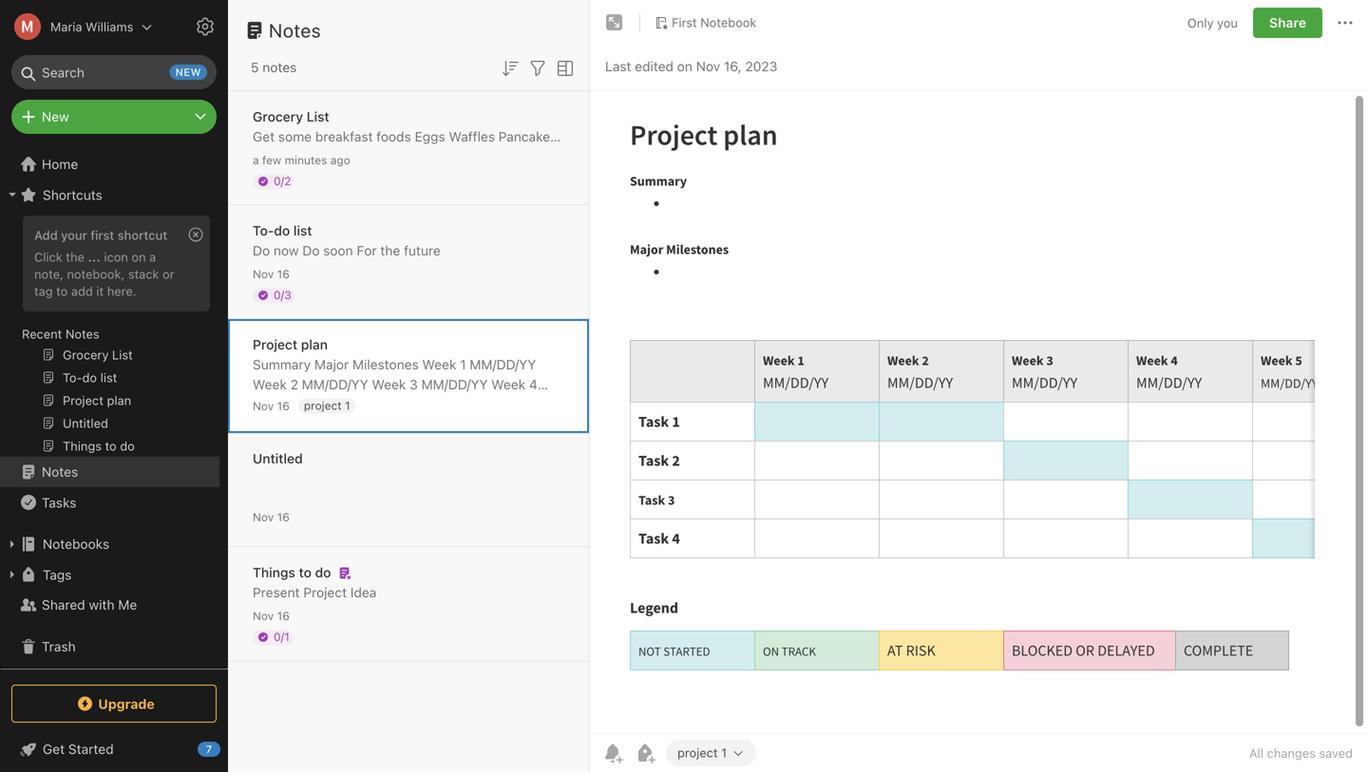 Task type: locate. For each thing, give the bounding box(es) containing it.
shortcuts button
[[0, 180, 219, 210]]

0 horizontal spatial project 1
[[304, 399, 350, 412]]

1 vertical spatial project 1
[[677, 746, 727, 760]]

Help and Learning task checklist field
[[0, 734, 228, 765]]

present project idea
[[253, 585, 377, 600]]

0 vertical spatial project
[[253, 337, 297, 352]]

some
[[278, 129, 312, 144]]

me
[[118, 597, 137, 613]]

1 horizontal spatial project
[[303, 585, 347, 600]]

future
[[404, 243, 441, 258]]

16 for do now do soon for the future
[[277, 267, 290, 281]]

1 vertical spatial 4
[[296, 417, 305, 432]]

nov for do now do soon for the future
[[253, 267, 274, 281]]

0 horizontal spatial project
[[304, 399, 342, 412]]

here.
[[107, 284, 136, 298]]

notes up 'tasks'
[[42, 464, 78, 480]]

16 up things to do
[[277, 511, 290, 524]]

1 vertical spatial to
[[299, 565, 312, 581]]

do
[[274, 223, 290, 238], [315, 565, 331, 581]]

1 vertical spatial on
[[132, 250, 146, 264]]

notebooks link
[[0, 529, 219, 560]]

tasks button
[[0, 487, 219, 518]]

nov up the 0/3
[[253, 267, 274, 281]]

not
[[357, 417, 385, 432]]

3 up untitled
[[253, 417, 261, 432]]

the left ...
[[66, 250, 84, 264]]

1 up the legend
[[345, 399, 350, 412]]

Account field
[[0, 8, 152, 46]]

0/2
[[274, 174, 291, 188]]

project left idea at the left bottom of the page
[[303, 585, 347, 600]]

get inside help and learning task checklist field
[[43, 742, 65, 757]]

...
[[88, 250, 101, 264]]

foods
[[376, 129, 411, 144]]

only
[[1187, 15, 1214, 30]]

tags
[[43, 567, 72, 583]]

3 16 from the top
[[277, 511, 290, 524]]

1 horizontal spatial project 1
[[677, 746, 727, 760]]

do up now
[[274, 223, 290, 238]]

to
[[56, 284, 68, 298], [299, 565, 312, 581]]

group
[[0, 210, 219, 465]]

the inside to-do list do now do soon for the future
[[380, 243, 400, 258]]

nov down present
[[253, 609, 274, 623]]

get down grocery
[[253, 129, 275, 144]]

notebook,
[[67, 267, 125, 281]]

more actions image
[[1334, 11, 1357, 34]]

edited
[[635, 58, 674, 74]]

project up the legend
[[304, 399, 342, 412]]

5 left notes
[[251, 59, 259, 75]]

do up 'present project idea'
[[315, 565, 331, 581]]

1 horizontal spatial do
[[302, 243, 320, 258]]

do down list
[[302, 243, 320, 258]]

0/1
[[274, 630, 290, 644]]

1 vertical spatial a
[[149, 250, 156, 264]]

to-do list do now do soon for the future
[[253, 223, 441, 258]]

on inside note window element
[[677, 58, 693, 74]]

to up 'present project idea'
[[299, 565, 312, 581]]

tags button
[[0, 560, 219, 590]]

project 1 right add tag icon
[[677, 746, 727, 760]]

3 down milestones
[[410, 377, 418, 392]]

0 vertical spatial project 1
[[304, 399, 350, 412]]

expand note image
[[603, 11, 626, 34]]

project 1 up the legend
[[304, 399, 350, 412]]

project
[[253, 337, 297, 352], [303, 585, 347, 600]]

0 vertical spatial a
[[253, 153, 259, 167]]

1 horizontal spatial a
[[253, 153, 259, 167]]

you
[[1217, 15, 1238, 30]]

shared with me
[[42, 597, 137, 613]]

project left project 1 tag actions field at the bottom right of the page
[[677, 746, 718, 760]]

1 horizontal spatial 4
[[529, 377, 538, 392]]

only you
[[1187, 15, 1238, 30]]

nov
[[696, 58, 720, 74], [253, 267, 274, 281], [253, 400, 274, 413], [253, 511, 274, 524], [253, 609, 274, 623]]

shortcuts
[[43, 187, 102, 203]]

0 vertical spatial project
[[304, 399, 342, 412]]

tag
[[34, 284, 53, 298]]

new
[[42, 109, 69, 124]]

to-
[[253, 223, 274, 238]]

last edited on nov 16, 2023
[[605, 58, 777, 74]]

notes inside group
[[65, 327, 99, 341]]

1 vertical spatial 3
[[253, 417, 261, 432]]

nov down summary
[[253, 400, 274, 413]]

2 16 from the top
[[277, 400, 290, 413]]

0 horizontal spatial do
[[253, 243, 270, 258]]

16 up the 0/3
[[277, 267, 290, 281]]

tree
[[0, 149, 228, 674]]

1 horizontal spatial do
[[315, 565, 331, 581]]

expand notebooks image
[[5, 537, 20, 552]]

0 horizontal spatial get
[[43, 742, 65, 757]]

stack
[[128, 267, 159, 281]]

1 right add tag icon
[[721, 746, 727, 760]]

nov 16 up the 0/3
[[253, 267, 290, 281]]

1 horizontal spatial 2
[[515, 397, 523, 412]]

the right for
[[380, 243, 400, 258]]

idea
[[350, 585, 377, 600]]

it
[[96, 284, 104, 298]]

4 nov 16 from the top
[[253, 609, 290, 623]]

0 vertical spatial 5
[[251, 59, 259, 75]]

5 up not
[[360, 397, 369, 412]]

do down to-
[[253, 243, 270, 258]]

first notebook button
[[648, 10, 763, 36]]

16 for summary major milestones week 1 mm/dd/yy week 2 mm/dd/yy week 3 mm/dd/yy week 4 mm/dd/yy week 5 mm/dd/yy task 1 task 2 task 3 task 4 legend not started on track...
[[277, 400, 290, 413]]

click
[[34, 250, 62, 264]]

0 horizontal spatial 2
[[290, 377, 298, 392]]

1 vertical spatial notes
[[65, 327, 99, 341]]

1 vertical spatial do
[[315, 565, 331, 581]]

project plan
[[253, 337, 328, 352]]

waffles
[[449, 129, 495, 144]]

0 vertical spatial do
[[274, 223, 290, 238]]

16 up 0/1
[[277, 609, 290, 623]]

nov 16 down summary
[[253, 400, 290, 413]]

on right edited
[[677, 58, 693, 74]]

task
[[442, 397, 470, 412], [483, 397, 511, 412], [527, 397, 555, 412], [265, 417, 293, 432]]

2 do from the left
[[302, 243, 320, 258]]

things to do
[[253, 565, 331, 581]]

nov 16 up 0/1
[[253, 609, 290, 623]]

1 horizontal spatial the
[[380, 243, 400, 258]]

1 do from the left
[[253, 243, 270, 258]]

nov for present project idea
[[253, 609, 274, 623]]

week down summary
[[253, 377, 287, 392]]

get left started
[[43, 742, 65, 757]]

notebook
[[700, 15, 757, 30]]

1 horizontal spatial get
[[253, 129, 275, 144]]

to inside icon on a note, notebook, stack or tag to add it here.
[[56, 284, 68, 298]]

upgrade
[[98, 696, 155, 712]]

project 1 button
[[666, 740, 756, 767]]

last
[[605, 58, 631, 74]]

1 horizontal spatial 3
[[410, 377, 418, 392]]

1 nov 16 from the top
[[253, 267, 290, 281]]

0 vertical spatial to
[[56, 284, 68, 298]]

16 down summary
[[277, 400, 290, 413]]

saved
[[1319, 746, 1353, 761]]

plan
[[301, 337, 328, 352]]

1 up on
[[460, 357, 466, 372]]

0/3
[[274, 288, 291, 302]]

shared with me link
[[0, 590, 219, 620]]

nov 16
[[253, 267, 290, 281], [253, 400, 290, 413], [253, 511, 290, 524], [253, 609, 290, 623]]

1 vertical spatial 2
[[515, 397, 523, 412]]

on up stack at the left of page
[[132, 250, 146, 264]]

0 horizontal spatial to
[[56, 284, 68, 298]]

icon on a note, notebook, stack or tag to add it here.
[[34, 250, 174, 298]]

a
[[253, 153, 259, 167], [149, 250, 156, 264]]

0 horizontal spatial a
[[149, 250, 156, 264]]

notes up notes
[[269, 19, 321, 41]]

1
[[460, 357, 466, 372], [474, 397, 480, 412], [345, 399, 350, 412], [721, 746, 727, 760]]

1 horizontal spatial on
[[677, 58, 693, 74]]

notes right "recent"
[[65, 327, 99, 341]]

ago
[[330, 153, 350, 167]]

1 16 from the top
[[277, 267, 290, 281]]

2 down summary
[[290, 377, 298, 392]]

nov 16 up the things
[[253, 511, 290, 524]]

group containing add your first shortcut
[[0, 210, 219, 465]]

project up summary
[[253, 337, 297, 352]]

project 1
[[304, 399, 350, 412], [677, 746, 727, 760]]

0 vertical spatial notes
[[269, 19, 321, 41]]

week
[[422, 357, 456, 372], [253, 377, 287, 392], [372, 377, 406, 392], [491, 377, 526, 392], [323, 397, 357, 412]]

0 horizontal spatial on
[[132, 250, 146, 264]]

tree containing home
[[0, 149, 228, 674]]

started
[[389, 417, 447, 432]]

note window element
[[590, 0, 1368, 772]]

0 vertical spatial get
[[253, 129, 275, 144]]

0 vertical spatial on
[[677, 58, 693, 74]]

with
[[89, 597, 115, 613]]

add
[[71, 284, 93, 298]]

a few minutes ago
[[253, 153, 350, 167]]

week up the legend
[[323, 397, 357, 412]]

0 vertical spatial 2
[[290, 377, 298, 392]]

now
[[274, 243, 299, 258]]

a left few
[[253, 153, 259, 167]]

1 horizontal spatial 5
[[360, 397, 369, 412]]

new search field
[[25, 55, 207, 89]]

things
[[253, 565, 295, 581]]

group inside tree
[[0, 210, 219, 465]]

1 vertical spatial 5
[[360, 397, 369, 412]]

2 vertical spatial notes
[[42, 464, 78, 480]]

nov left 16,
[[696, 58, 720, 74]]

0 horizontal spatial do
[[274, 223, 290, 238]]

to right tag
[[56, 284, 68, 298]]

mm/dd/yy down summary
[[253, 397, 319, 412]]

1 horizontal spatial project
[[677, 746, 718, 760]]

1 vertical spatial project
[[677, 746, 718, 760]]

0 horizontal spatial the
[[66, 250, 84, 264]]

add your first shortcut
[[34, 228, 167, 242]]

1 vertical spatial get
[[43, 742, 65, 757]]

16,
[[724, 58, 742, 74]]

major
[[314, 357, 349, 372]]

1 vertical spatial project
[[303, 585, 347, 600]]

notes
[[269, 19, 321, 41], [65, 327, 99, 341], [42, 464, 78, 480]]

4 16 from the top
[[277, 609, 290, 623]]

2 up track...
[[515, 397, 523, 412]]

0 horizontal spatial 5
[[251, 59, 259, 75]]

3
[[410, 377, 418, 392], [253, 417, 261, 432]]

note list element
[[228, 0, 600, 772]]

add tag image
[[634, 742, 657, 765]]

View options field
[[549, 55, 577, 80]]

note,
[[34, 267, 63, 281]]

on inside icon on a note, notebook, stack or tag to add it here.
[[132, 250, 146, 264]]

0 horizontal spatial 4
[[296, 417, 305, 432]]

on
[[677, 58, 693, 74], [132, 250, 146, 264]]

16
[[277, 267, 290, 281], [277, 400, 290, 413], [277, 511, 290, 524], [277, 609, 290, 623]]

2 nov 16 from the top
[[253, 400, 290, 413]]

a up stack at the left of page
[[149, 250, 156, 264]]

get
[[253, 129, 275, 144], [43, 742, 65, 757]]

week down milestones
[[372, 377, 406, 392]]

1 horizontal spatial to
[[299, 565, 312, 581]]

settings image
[[194, 15, 217, 38]]

all changes saved
[[1249, 746, 1353, 761]]



Task type: describe. For each thing, give the bounding box(es) containing it.
williams
[[86, 19, 133, 34]]

Sort options field
[[499, 55, 522, 80]]

shared
[[42, 597, 85, 613]]

project inside button
[[677, 746, 718, 760]]

notes inside note list element
[[269, 19, 321, 41]]

notebooks
[[43, 536, 109, 552]]

click the ...
[[34, 250, 101, 264]]

project 1 inside button
[[677, 746, 727, 760]]

a inside note list element
[[253, 153, 259, 167]]

Search text field
[[25, 55, 203, 89]]

first
[[672, 15, 697, 30]]

few
[[262, 153, 281, 167]]

home
[[42, 156, 78, 172]]

untitled
[[253, 451, 303, 467]]

home link
[[0, 149, 228, 180]]

your
[[61, 228, 87, 242]]

nov 16 for present project idea
[[253, 609, 290, 623]]

the inside tree
[[66, 250, 84, 264]]

for
[[357, 243, 377, 258]]

a inside icon on a note, notebook, stack or tag to add it here.
[[149, 250, 156, 264]]

new
[[175, 66, 201, 78]]

milestones
[[352, 357, 419, 372]]

project inside note list element
[[304, 399, 342, 412]]

mm/dd/yy down "major"
[[302, 377, 368, 392]]

summary
[[253, 357, 311, 372]]

trash
[[42, 639, 76, 655]]

get started
[[43, 742, 114, 757]]

share
[[1269, 15, 1306, 30]]

all
[[1249, 746, 1264, 761]]

0 horizontal spatial 3
[[253, 417, 261, 432]]

shortcut
[[117, 228, 167, 242]]

nov up the things
[[253, 511, 274, 524]]

click to collapse image
[[221, 737, 235, 760]]

5 inside summary major milestones week 1 mm/dd/yy week 2 mm/dd/yy week 3 mm/dd/yy week 4 mm/dd/yy week 5 mm/dd/yy task 1 task 2 task 3 task 4 legend not started on track...
[[360, 397, 369, 412]]

icon
[[104, 250, 128, 264]]

16 for present project idea
[[277, 609, 290, 623]]

list
[[307, 109, 329, 124]]

week right milestones
[[422, 357, 456, 372]]

nov 16 for do now do soon for the future
[[253, 267, 290, 281]]

maria
[[50, 19, 82, 34]]

Add filters field
[[526, 55, 549, 80]]

on
[[451, 417, 471, 432]]

maria williams
[[50, 19, 133, 34]]

started
[[68, 742, 114, 757]]

3 nov 16 from the top
[[253, 511, 290, 524]]

minutes
[[285, 153, 327, 167]]

1 up track...
[[474, 397, 480, 412]]

notes link
[[0, 457, 219, 487]]

0 horizontal spatial project
[[253, 337, 297, 352]]

notes
[[263, 59, 297, 75]]

soon
[[323, 243, 353, 258]]

first
[[91, 228, 114, 242]]

5 notes
[[251, 59, 297, 75]]

0 vertical spatial 3
[[410, 377, 418, 392]]

notes inside notes link
[[42, 464, 78, 480]]

recent notes
[[22, 327, 99, 341]]

changes
[[1267, 746, 1316, 761]]

new button
[[11, 100, 217, 134]]

nov 16 for summary major milestones week 1 mm/dd/yy week 2 mm/dd/yy week 3 mm/dd/yy week 4 mm/dd/yy week 5 mm/dd/yy task 1 task 2 task 3 task 4 legend not started on track...
[[253, 400, 290, 413]]

get inside "grocery list get some breakfast foods eggs waffles pancakes cereal"
[[253, 129, 275, 144]]

cereal
[[561, 129, 600, 144]]

summary major milestones week 1 mm/dd/yy week 2 mm/dd/yy week 3 mm/dd/yy week 4 mm/dd/yy week 5 mm/dd/yy task 1 task 2 task 3 task 4 legend not started on track...
[[253, 357, 555, 432]]

More actions field
[[1334, 8, 1357, 38]]

present
[[253, 585, 300, 600]]

do inside to-do list do now do soon for the future
[[274, 223, 290, 238]]

pancakes
[[499, 129, 557, 144]]

mm/dd/yy up on
[[421, 377, 488, 392]]

7
[[206, 743, 212, 756]]

expand tags image
[[5, 567, 20, 582]]

legend
[[308, 417, 354, 432]]

or
[[162, 267, 174, 281]]

project 1 inside note list element
[[304, 399, 350, 412]]

share button
[[1253, 8, 1323, 38]]

breakfast
[[315, 129, 373, 144]]

nov inside note window element
[[696, 58, 720, 74]]

add
[[34, 228, 58, 242]]

mm/dd/yy up started
[[372, 397, 439, 412]]

project 1 Tag actions field
[[727, 747, 745, 760]]

eggs
[[415, 129, 445, 144]]

2023
[[745, 58, 777, 74]]

recent
[[22, 327, 62, 341]]

add filters image
[[526, 57, 549, 80]]

to inside note list element
[[299, 565, 312, 581]]

upgrade button
[[11, 685, 217, 723]]

track...
[[474, 417, 529, 432]]

nov for summary major milestones week 1 mm/dd/yy week 2 mm/dd/yy week 3 mm/dd/yy week 4 mm/dd/yy week 5 mm/dd/yy task 1 task 2 task 3 task 4 legend not started on track...
[[253, 400, 274, 413]]

first notebook
[[672, 15, 757, 30]]

grocery list get some breakfast foods eggs waffles pancakes cereal
[[253, 109, 600, 144]]

add a reminder image
[[601, 742, 624, 765]]

0 vertical spatial 4
[[529, 377, 538, 392]]

mm/dd/yy up track...
[[470, 357, 536, 372]]

list
[[293, 223, 312, 238]]

1 inside button
[[721, 746, 727, 760]]

trash link
[[0, 632, 219, 662]]

week up track...
[[491, 377, 526, 392]]

grocery
[[253, 109, 303, 124]]

Note Editor text field
[[590, 91, 1368, 733]]



Task type: vqa. For each thing, say whether or not it's contained in the screenshot.
1st Nov 16 from the bottom
yes



